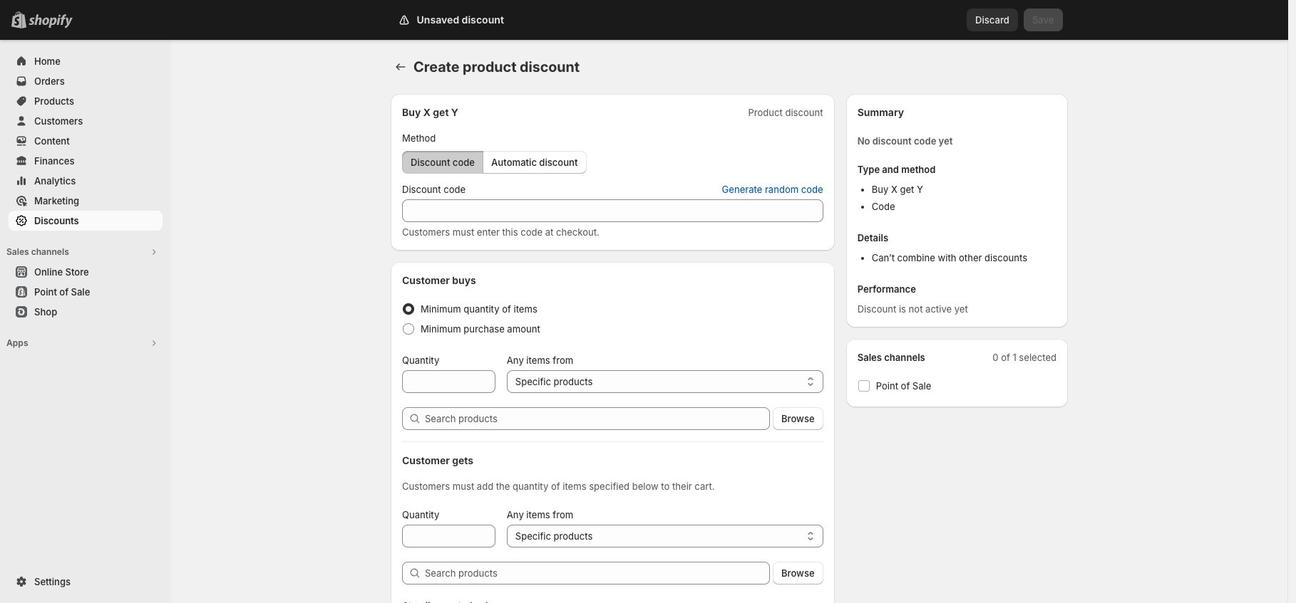 Task type: vqa. For each thing, say whether or not it's contained in the screenshot.
SHOPIFY image
yes



Task type: locate. For each thing, give the bounding box(es) containing it.
None text field
[[402, 200, 823, 222], [402, 526, 495, 548], [402, 200, 823, 222], [402, 526, 495, 548]]

None text field
[[402, 371, 495, 394]]

Search products text field
[[425, 563, 770, 585]]

Search products text field
[[425, 408, 770, 431]]

shopify image
[[29, 14, 73, 29]]



